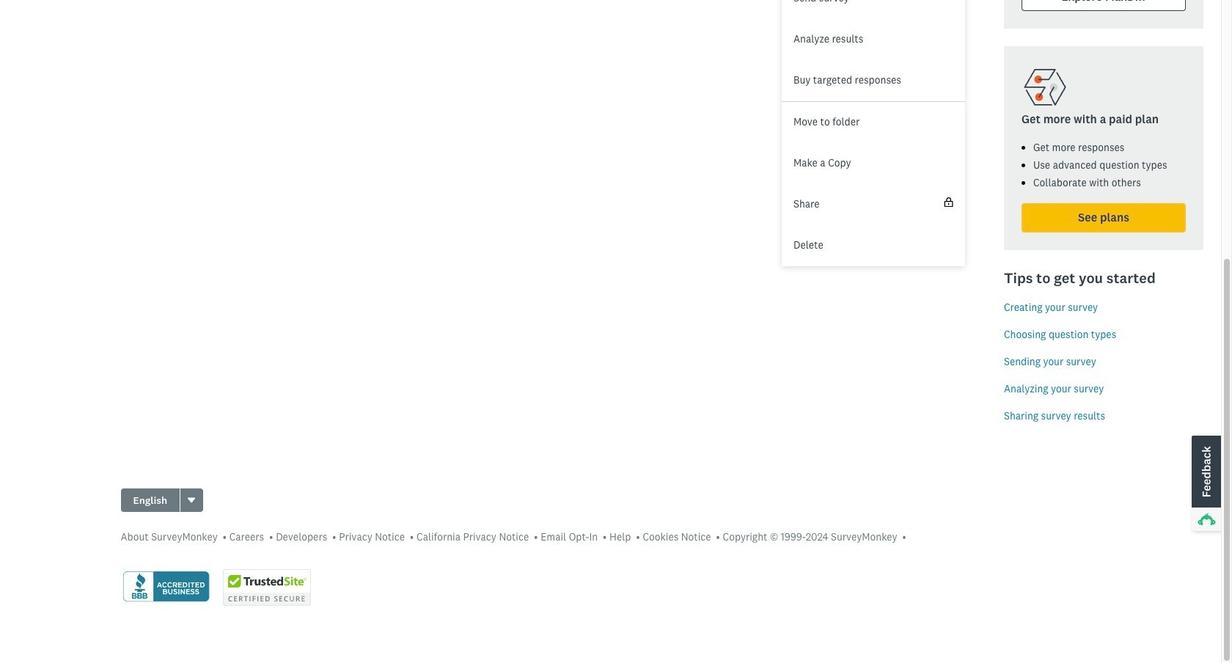 Task type: vqa. For each thing, say whether or not it's contained in the screenshot.
"Notification center icon"
no



Task type: locate. For each thing, give the bounding box(es) containing it.
response based pricing icon image
[[1022, 64, 1069, 111]]

this is a paid feature image
[[944, 197, 954, 207]]

group
[[121, 489, 203, 512]]

click to verify bbb accreditation and to see a bbb report. image
[[121, 570, 211, 605]]

language dropdown image
[[187, 495, 197, 505], [188, 498, 196, 503]]

trustedsite helps keep you safe from identity theft, credit card fraud, spyware, spam, viruses and online scams image
[[223, 569, 311, 606]]



Task type: describe. For each thing, give the bounding box(es) containing it.
this is a paid feature image
[[945, 197, 953, 207]]



